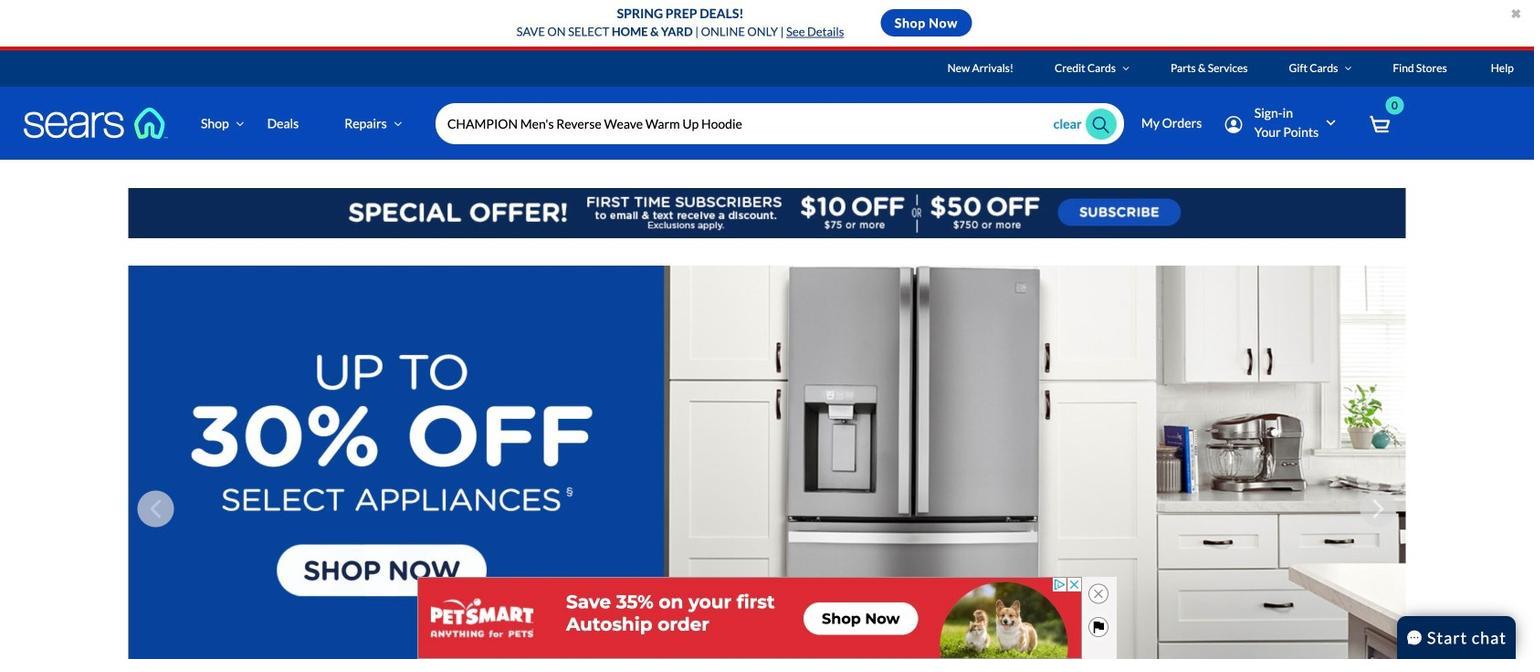 Task type: vqa. For each thing, say whether or not it's contained in the screenshot.
"vizio v435j01 43 inch class v-series 4k led uhd smart tv" 'image'
no



Task type: locate. For each thing, give the bounding box(es) containing it.
angle down image
[[394, 117, 402, 130]]

view cart image
[[1369, 115, 1390, 135]]

banner
[[0, 50, 1534, 186]]

2 horizontal spatial angle down image
[[1345, 63, 1352, 74]]

1 horizontal spatial angle down image
[[1123, 63, 1130, 74]]

angle down image
[[1123, 63, 1130, 74], [1345, 63, 1352, 74], [236, 117, 244, 130]]

Search text field
[[436, 103, 1124, 144]]



Task type: describe. For each thing, give the bounding box(es) containing it.
advertisement element
[[417, 577, 1082, 659]]

home image
[[23, 107, 169, 140]]

0 horizontal spatial angle down image
[[236, 117, 244, 130]]

settings image
[[1225, 116, 1243, 133]]



